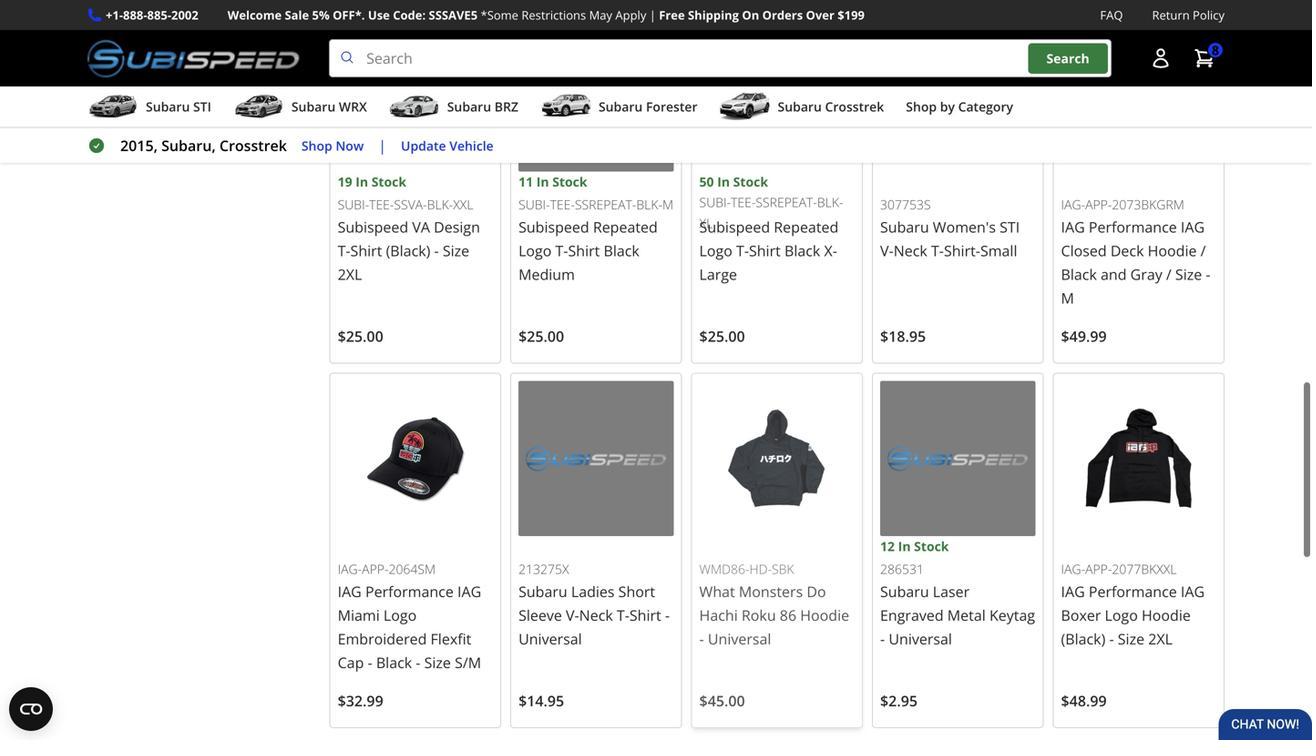 Task type: describe. For each thing, give the bounding box(es) containing it.
t- inside 19 in stock subi-tee-ssva-blk-xxl subispeed va design t-shirt (black) - size 2xl
[[338, 241, 350, 261]]

faq
[[1100, 7, 1123, 23]]

off*.
[[333, 7, 365, 23]]

$14.95
[[519, 692, 564, 711]]

12
[[880, 538, 895, 555]]

apply
[[615, 7, 646, 23]]

deck
[[1111, 241, 1144, 261]]

shop now link
[[301, 136, 364, 156]]

$25.00 for subispeed repeated logo t-shirt black x- large
[[699, 327, 745, 346]]

19 in stock subi-tee-ssva-blk-xxl subispeed va design t-shirt (black) - size 2xl
[[338, 173, 480, 284]]

in for xl
[[717, 173, 730, 190]]

2xl inside iag-app-2077bkxxl iag performance iag boxer logo hoodie (black) - size 2xl
[[1148, 630, 1173, 649]]

subi- inside 50 in stock subi-tee-ssrepeat-blk- xl
[[699, 194, 731, 211]]

size inside iag-app-2064sm iag performance iag miami logo embroidered flexfit cap - black - size s/m
[[424, 653, 451, 673]]

hoodie inside wmd86-hd-sbk what monsters do hachi roku 86 hoodie - universal
[[800, 606, 849, 625]]

sbk
[[772, 561, 794, 578]]

design
[[434, 217, 480, 237]]

va
[[412, 217, 430, 237]]

iag- for iag performance iag closed deck hoodie / black and gray  / size - m
[[1061, 196, 1085, 213]]

50 in stock subi-tee-ssrepeat-blk- xl
[[699, 173, 843, 232]]

subispeed va design t-shirt (black) - size 2xl image
[[338, 16, 493, 172]]

2015, subaru, crosstrek
[[120, 136, 287, 155]]

+1-
[[106, 7, 123, 23]]

in for xxl
[[356, 173, 368, 190]]

closed
[[1061, 241, 1107, 261]]

m inside iag-app-2073bkgrm iag performance iag closed deck hoodie / black and gray  / size - m
[[1061, 288, 1074, 308]]

search button
[[1028, 43, 1108, 74]]

iag performance iag closed deck hoodie / black and gray  / size - m image
[[1061, 16, 1216, 172]]

subispeed repeated logo t-shirt black x-large image
[[699, 16, 855, 172]]

iag performance iag miami logo embroidered flexfit cap - black - size s/m image
[[338, 381, 493, 537]]

11
[[519, 173, 533, 190]]

subaru laser engraved metal keytag - universal image
[[880, 381, 1036, 537]]

shirt inside 19 in stock subi-tee-ssva-blk-xxl subispeed va design t-shirt (black) - size 2xl
[[350, 241, 382, 261]]

- inside subaru ladies short sleeve v-neck t-shirt - universal
[[665, 606, 670, 625]]

stock for xl
[[733, 173, 768, 190]]

subaru for subaru ladies short sleeve v-neck t-shirt - universal
[[519, 582, 567, 602]]

hoodie for (black)
[[1142, 606, 1191, 625]]

universal inside wmd86-hd-sbk what monsters do hachi roku 86 hoodie - universal
[[708, 630, 771, 649]]

app- for miami
[[362, 561, 389, 578]]

what
[[699, 582, 735, 602]]

+1-888-885-2002
[[106, 7, 198, 23]]

19
[[338, 173, 352, 190]]

2073bkgrm
[[1112, 196, 1184, 213]]

sti inside dropdown button
[[193, 98, 211, 115]]

subaru sti
[[146, 98, 211, 115]]

over
[[806, 7, 835, 23]]

subaru wrx button
[[233, 90, 367, 127]]

by
[[940, 98, 955, 115]]

logo inside iag-app-2077bkxxl iag performance iag boxer logo hoodie (black) - size 2xl
[[1105, 606, 1138, 625]]

a subaru crosstrek thumbnail image image
[[719, 93, 770, 120]]

policy
[[1193, 7, 1225, 23]]

subaru women's sti v-neck t-shirt-small image
[[880, 16, 1036, 172]]

t- inside 11 in stock subi-tee-ssrepeat-blk-m subispeed repeated logo t-shirt black medium
[[555, 241, 568, 261]]

shirt inside subaru ladies short sleeve v-neck t-shirt - universal
[[630, 606, 661, 625]]

a subaru brz thumbnail image image
[[389, 93, 440, 120]]

ladies
[[571, 582, 615, 602]]

subispeed inside the subispeed repeated logo t-shirt black x- large
[[699, 217, 770, 237]]

code:
[[393, 7, 426, 23]]

subaru ladies short sleeve v-neck t-shirt - universal image
[[519, 381, 674, 537]]

tee- for subispeed va design t-shirt (black) - size 2xl
[[369, 196, 394, 213]]

shop now
[[301, 137, 364, 154]]

subi- for subispeed va design t-shirt (black) - size 2xl
[[338, 196, 369, 213]]

blk- for subispeed repeated logo t-shirt black medium
[[636, 196, 662, 213]]

888-
[[123, 7, 147, 23]]

stock for xxl
[[371, 173, 406, 190]]

black inside iag-app-2073bkgrm iag performance iag closed deck hoodie / black and gray  / size - m
[[1061, 265, 1097, 284]]

t- inside the subispeed repeated logo t-shirt black x- large
[[736, 241, 749, 261]]

subaru brz button
[[389, 90, 518, 127]]

medium
[[519, 265, 575, 284]]

2xl inside 19 in stock subi-tee-ssva-blk-xxl subispeed va design t-shirt (black) - size 2xl
[[338, 265, 362, 284]]

category
[[958, 98, 1013, 115]]

flexfit
[[431, 630, 471, 649]]

sleeve
[[519, 606, 562, 625]]

universal inside '12 in stock 286531 subaru laser engraved metal keytag - universal'
[[889, 630, 952, 649]]

307753s subaru women's sti v-neck t-shirt-small
[[880, 196, 1020, 261]]

neck for ladies
[[579, 606, 613, 625]]

universal inside subaru ladies short sleeve v-neck t-shirt - universal
[[519, 630, 582, 649]]

shop for shop now
[[301, 137, 332, 154]]

iag-app-2073bkgrm iag performance iag closed deck hoodie / black and gray  / size - m
[[1061, 196, 1210, 308]]

return policy link
[[1152, 5, 1225, 25]]

iag- for iag performance iag boxer logo hoodie (black) - size 2xl
[[1061, 561, 1085, 578]]

what monsters do hachi roku 86 hoodie - universal image
[[699, 381, 855, 537]]

a subaru forester thumbnail image image
[[540, 93, 591, 120]]

ssrepeat- for 50 in stock subi-tee-ssrepeat-blk- xl
[[756, 194, 817, 211]]

v- for subaru
[[880, 241, 894, 261]]

subaru for subaru wrx
[[291, 98, 336, 115]]

- down embroidered
[[416, 653, 420, 673]]

small
[[980, 241, 1017, 261]]

wrx
[[339, 98, 367, 115]]

a subaru wrx thumbnail image image
[[233, 93, 284, 120]]

forester
[[646, 98, 698, 115]]

8 button
[[1185, 40, 1225, 77]]

subaru for subaru sti
[[146, 98, 190, 115]]

subispeed repeated logo t-shirt black x- large
[[699, 217, 839, 284]]

sssave5
[[429, 7, 478, 23]]

s/m
[[455, 653, 481, 673]]

0 horizontal spatial crosstrek
[[219, 136, 287, 155]]

subispeed repeated logo t-shirt black medium image
[[519, 16, 674, 172]]

monsters
[[739, 582, 803, 602]]

1 horizontal spatial |
[[649, 7, 656, 23]]

86
[[780, 606, 796, 625]]

(black) inside iag-app-2077bkxxl iag performance iag boxer logo hoodie (black) - size 2xl
[[1061, 630, 1106, 649]]

blk- inside 50 in stock subi-tee-ssrepeat-blk- xl
[[817, 194, 843, 211]]

performance for miami
[[365, 582, 454, 602]]

$25.00 for subispeed va design t-shirt (black) - size 2xl
[[338, 327, 383, 346]]

on
[[742, 7, 759, 23]]

keytag
[[989, 606, 1035, 625]]

large
[[699, 265, 737, 284]]

do
[[807, 582, 826, 602]]

size inside iag-app-2077bkxxl iag performance iag boxer logo hoodie (black) - size 2xl
[[1118, 630, 1144, 649]]

subaru inside '12 in stock 286531 subaru laser engraved metal keytag - universal'
[[880, 582, 929, 602]]

vehicle
[[449, 137, 494, 154]]

iag-app-2077bkxxl iag performance iag boxer logo hoodie (black) - size 2xl
[[1061, 561, 1205, 649]]

0 horizontal spatial /
[[1166, 265, 1172, 284]]

- inside wmd86-hd-sbk what monsters do hachi roku 86 hoodie - universal
[[699, 630, 704, 649]]

307753s
[[880, 196, 931, 213]]

shop by category
[[906, 98, 1013, 115]]

women's
[[933, 217, 996, 237]]

neck for subaru
[[894, 241, 927, 261]]

use
[[368, 7, 390, 23]]

return
[[1152, 7, 1190, 23]]

$32.99
[[338, 692, 383, 711]]

free
[[659, 7, 685, 23]]

metal
[[947, 606, 986, 625]]

black inside 11 in stock subi-tee-ssrepeat-blk-m subispeed repeated logo t-shirt black medium
[[604, 241, 639, 261]]

v- for ladies
[[566, 606, 579, 625]]

gray
[[1130, 265, 1162, 284]]

tee- inside 50 in stock subi-tee-ssrepeat-blk- xl
[[731, 194, 756, 211]]

repeated inside the subispeed repeated logo t-shirt black x- large
[[774, 217, 839, 237]]

and
[[1101, 265, 1127, 284]]

orders
[[762, 7, 803, 23]]

$199
[[838, 7, 865, 23]]

blk- for subispeed va design t-shirt (black) - size 2xl
[[427, 196, 453, 213]]

2064sm
[[389, 561, 436, 578]]

$18.95
[[880, 327, 926, 346]]

update
[[401, 137, 446, 154]]



Task type: locate. For each thing, give the bounding box(es) containing it.
1 horizontal spatial shop
[[906, 98, 937, 115]]

t- inside 307753s subaru women's sti v-neck t-shirt-small
[[931, 241, 944, 261]]

sale
[[285, 7, 309, 23]]

0 horizontal spatial m
[[662, 196, 673, 213]]

- left the hachi
[[665, 606, 670, 625]]

- inside '12 in stock 286531 subaru laser engraved metal keytag - universal'
[[880, 630, 885, 649]]

0 vertical spatial crosstrek
[[825, 98, 884, 115]]

black
[[784, 241, 820, 261], [604, 241, 639, 261], [1061, 265, 1097, 284], [376, 653, 412, 673]]

1 horizontal spatial blk-
[[636, 196, 662, 213]]

subaru sti button
[[87, 90, 211, 127]]

hoodie inside iag-app-2073bkgrm iag performance iag closed deck hoodie / black and gray  / size - m
[[1148, 241, 1197, 261]]

shop left by on the right top
[[906, 98, 937, 115]]

neck inside subaru ladies short sleeve v-neck t-shirt - universal
[[579, 606, 613, 625]]

stock up ssva-
[[371, 173, 406, 190]]

universal down sleeve
[[519, 630, 582, 649]]

1 horizontal spatial sti
[[1000, 217, 1020, 237]]

performance for boxer
[[1089, 582, 1177, 602]]

0 horizontal spatial ssrepeat-
[[575, 196, 636, 213]]

iag- up closed on the top
[[1061, 196, 1085, 213]]

shirt up medium
[[568, 241, 600, 261]]

x-
[[824, 241, 837, 261]]

1 vertical spatial v-
[[566, 606, 579, 625]]

2 $25.00 from the left
[[519, 327, 564, 346]]

shop inside dropdown button
[[906, 98, 937, 115]]

1 horizontal spatial tee-
[[550, 196, 575, 213]]

1 subispeed from the left
[[338, 217, 408, 237]]

2 horizontal spatial universal
[[889, 630, 952, 649]]

0 horizontal spatial tee-
[[369, 196, 394, 213]]

short
[[618, 582, 655, 602]]

subaru for subaru brz
[[447, 98, 491, 115]]

shop for shop by category
[[906, 98, 937, 115]]

t- up "large"
[[736, 241, 749, 261]]

- down the hachi
[[699, 630, 704, 649]]

$45.00
[[699, 692, 745, 711]]

stock inside '12 in stock 286531 subaru laser engraved metal keytag - universal'
[[914, 538, 949, 555]]

logo inside 11 in stock subi-tee-ssrepeat-blk-m subispeed repeated logo t-shirt black medium
[[519, 241, 552, 261]]

app- up closed on the top
[[1085, 196, 1112, 213]]

logo up medium
[[519, 241, 552, 261]]

0 vertical spatial m
[[662, 196, 673, 213]]

in for metal
[[898, 538, 911, 555]]

performance for closed
[[1089, 217, 1177, 237]]

ssrepeat- for 11 in stock subi-tee-ssrepeat-blk-m subispeed repeated logo t-shirt black medium
[[575, 196, 636, 213]]

logo up "large"
[[699, 241, 732, 261]]

50
[[699, 173, 714, 190]]

0 horizontal spatial repeated
[[593, 217, 658, 237]]

1 horizontal spatial m
[[1061, 288, 1074, 308]]

0 horizontal spatial subispeed
[[338, 217, 408, 237]]

welcome sale 5% off*. use code: sssave5 *some restrictions may apply | free shipping on orders over $199
[[228, 7, 865, 23]]

subaru inside subaru sti dropdown button
[[146, 98, 190, 115]]

sti inside 307753s subaru women's sti v-neck t-shirt-small
[[1000, 217, 1020, 237]]

subispeed for subispeed va design t-shirt (black) - size 2xl
[[338, 217, 408, 237]]

1 vertical spatial /
[[1166, 265, 1172, 284]]

size down flexfit
[[424, 653, 451, 673]]

0 horizontal spatial subi-
[[338, 196, 369, 213]]

hoodie for /
[[1148, 241, 1197, 261]]

subi- down 50
[[699, 194, 731, 211]]

iag- up "boxer"
[[1061, 561, 1085, 578]]

ssrepeat- inside 11 in stock subi-tee-ssrepeat-blk-m subispeed repeated logo t-shirt black medium
[[575, 196, 636, 213]]

0 vertical spatial (black)
[[386, 241, 430, 261]]

subaru inside subaru ladies short sleeve v-neck t-shirt - universal
[[519, 582, 567, 602]]

in inside '12 in stock 286531 subaru laser engraved metal keytag - universal'
[[898, 538, 911, 555]]

0 vertical spatial v-
[[880, 241, 894, 261]]

286531
[[880, 561, 924, 578]]

t- down the short
[[617, 606, 630, 625]]

stock for metal
[[914, 538, 949, 555]]

- inside iag-app-2073bkgrm iag performance iag closed deck hoodie / black and gray  / size - m
[[1206, 265, 1210, 284]]

subi-
[[699, 194, 731, 211], [338, 196, 369, 213], [519, 196, 550, 213]]

213275x
[[519, 561, 569, 578]]

roku
[[742, 606, 776, 625]]

subaru down the 307753s
[[880, 217, 929, 237]]

crosstrek inside "dropdown button"
[[825, 98, 884, 115]]

0 horizontal spatial v-
[[566, 606, 579, 625]]

miami
[[338, 606, 380, 625]]

$25.00
[[338, 327, 383, 346], [519, 327, 564, 346], [699, 327, 745, 346]]

in right 12
[[898, 538, 911, 555]]

2015,
[[120, 136, 158, 155]]

neck inside 307753s subaru women's sti v-neck t-shirt-small
[[894, 241, 927, 261]]

hoodie
[[1148, 241, 1197, 261], [800, 606, 849, 625], [1142, 606, 1191, 625]]

(black) down va
[[386, 241, 430, 261]]

1 horizontal spatial v-
[[880, 241, 894, 261]]

performance down 2064sm
[[365, 582, 454, 602]]

subaru inside subaru forester dropdown button
[[599, 98, 643, 115]]

885-
[[147, 7, 171, 23]]

size inside iag-app-2073bkgrm iag performance iag closed deck hoodie / black and gray  / size - m
[[1175, 265, 1202, 284]]

in inside 11 in stock subi-tee-ssrepeat-blk-m subispeed repeated logo t-shirt black medium
[[536, 173, 549, 190]]

0 vertical spatial shop
[[906, 98, 937, 115]]

repeated up x-
[[774, 217, 839, 237]]

stock inside 50 in stock subi-tee-ssrepeat-blk- xl
[[733, 173, 768, 190]]

size
[[443, 241, 469, 261], [1175, 265, 1202, 284], [1118, 630, 1144, 649], [424, 653, 451, 673]]

logo inside iag-app-2064sm iag performance iag miami logo embroidered flexfit cap - black - size s/m
[[384, 606, 417, 625]]

1 horizontal spatial /
[[1201, 241, 1206, 261]]

2 horizontal spatial tee-
[[731, 194, 756, 211]]

subaru,
[[161, 136, 216, 155]]

v-
[[880, 241, 894, 261], [566, 606, 579, 625]]

hoodie down do
[[800, 606, 849, 625]]

2 horizontal spatial subi-
[[699, 194, 731, 211]]

size down 'design'
[[443, 241, 469, 261]]

tee- for subispeed repeated logo t-shirt black medium
[[550, 196, 575, 213]]

stock right 11
[[552, 173, 587, 190]]

1 vertical spatial crosstrek
[[219, 136, 287, 155]]

stock inside 11 in stock subi-tee-ssrepeat-blk-m subispeed repeated logo t-shirt black medium
[[552, 173, 587, 190]]

| right now
[[378, 136, 386, 155]]

button image
[[1150, 47, 1172, 69]]

subaru inside subaru brz dropdown button
[[447, 98, 491, 115]]

1 horizontal spatial subispeed
[[519, 217, 589, 237]]

subi- inside 11 in stock subi-tee-ssrepeat-blk-m subispeed repeated logo t-shirt black medium
[[519, 196, 550, 213]]

neck down ladies
[[579, 606, 613, 625]]

app- for closed
[[1085, 196, 1112, 213]]

performance up "deck" at the top of page
[[1089, 217, 1177, 237]]

- inside iag-app-2077bkxxl iag performance iag boxer logo hoodie (black) - size 2xl
[[1109, 630, 1114, 649]]

(black) inside 19 in stock subi-tee-ssva-blk-xxl subispeed va design t-shirt (black) - size 2xl
[[386, 241, 430, 261]]

return policy
[[1152, 7, 1225, 23]]

iag- for iag performance iag miami logo embroidered flexfit cap - black - size s/m
[[338, 561, 362, 578]]

0 horizontal spatial universal
[[519, 630, 582, 649]]

2 subispeed from the left
[[699, 217, 770, 237]]

black inside the subispeed repeated logo t-shirt black x- large
[[784, 241, 820, 261]]

0 vertical spatial sti
[[193, 98, 211, 115]]

t- up medium
[[555, 241, 568, 261]]

embroidered
[[338, 630, 427, 649]]

shirt inside the subispeed repeated logo t-shirt black x- large
[[749, 241, 781, 261]]

subi- for subispeed repeated logo t-shirt black medium
[[519, 196, 550, 213]]

subaru forester
[[599, 98, 698, 115]]

iag performance iag boxer logo hoodie (black) - size 2xl image
[[1061, 381, 1216, 537]]

0 horizontal spatial (black)
[[386, 241, 430, 261]]

iag
[[1061, 217, 1085, 237], [1181, 217, 1205, 237], [338, 582, 362, 602], [457, 582, 481, 602], [1061, 582, 1085, 602], [1181, 582, 1205, 602]]

stock right 50
[[733, 173, 768, 190]]

performance down 2077bkxxl
[[1089, 582, 1177, 602]]

t- down the women's
[[931, 241, 944, 261]]

search
[[1047, 50, 1090, 67]]

1 vertical spatial sti
[[1000, 217, 1020, 237]]

1 vertical spatial (black)
[[1061, 630, 1106, 649]]

app- inside iag-app-2077bkxxl iag performance iag boxer logo hoodie (black) - size 2xl
[[1085, 561, 1112, 578]]

stock inside 19 in stock subi-tee-ssva-blk-xxl subispeed va design t-shirt (black) - size 2xl
[[371, 173, 406, 190]]

3 subispeed from the left
[[519, 217, 589, 237]]

2002
[[171, 7, 198, 23]]

0 horizontal spatial shop
[[301, 137, 332, 154]]

iag- inside iag-app-2064sm iag performance iag miami logo embroidered flexfit cap - black - size s/m
[[338, 561, 362, 578]]

2077bkxxl
[[1112, 561, 1177, 578]]

iag- inside iag-app-2077bkxxl iag performance iag boxer logo hoodie (black) - size 2xl
[[1061, 561, 1085, 578]]

1 horizontal spatial ssrepeat-
[[756, 194, 817, 211]]

/ right "deck" at the top of page
[[1201, 241, 1206, 261]]

subaru inside 307753s subaru women's sti v-neck t-shirt-small
[[880, 217, 929, 237]]

subaru down 213275x
[[519, 582, 567, 602]]

$25.00 for subispeed repeated logo t-shirt black medium
[[519, 327, 564, 346]]

open widget image
[[9, 688, 53, 732]]

repeated inside 11 in stock subi-tee-ssrepeat-blk-m subispeed repeated logo t-shirt black medium
[[593, 217, 658, 237]]

welcome
[[228, 7, 282, 23]]

size right gray
[[1175, 265, 1202, 284]]

ssva-
[[394, 196, 427, 213]]

logo up embroidered
[[384, 606, 417, 625]]

subaru right "a subaru crosstrek thumbnail image"
[[778, 98, 822, 115]]

subaru ladies short sleeve v-neck t-shirt - universal
[[519, 582, 670, 649]]

stock for m
[[552, 173, 587, 190]]

(black) down "boxer"
[[1061, 630, 1106, 649]]

- down engraved
[[880, 630, 885, 649]]

subi- inside 19 in stock subi-tee-ssva-blk-xxl subispeed va design t-shirt (black) - size 2xl
[[338, 196, 369, 213]]

brz
[[495, 98, 518, 115]]

hoodie down 2077bkxxl
[[1142, 606, 1191, 625]]

stock up 286531
[[914, 538, 949, 555]]

0 horizontal spatial 2xl
[[338, 265, 362, 284]]

2 horizontal spatial blk-
[[817, 194, 843, 211]]

5%
[[312, 7, 330, 23]]

black inside iag-app-2064sm iag performance iag miami logo embroidered flexfit cap - black - size s/m
[[376, 653, 412, 673]]

neck
[[894, 241, 927, 261], [579, 606, 613, 625]]

12 in stock 286531 subaru laser engraved metal keytag - universal
[[880, 538, 1035, 649]]

0 vertical spatial |
[[649, 7, 656, 23]]

- right cap at the left bottom
[[368, 653, 372, 673]]

1 vertical spatial |
[[378, 136, 386, 155]]

neck down the 307753s
[[894, 241, 927, 261]]

faq link
[[1100, 5, 1123, 25]]

2 horizontal spatial subispeed
[[699, 217, 770, 237]]

subaru brz
[[447, 98, 518, 115]]

-
[[434, 241, 439, 261], [1206, 265, 1210, 284], [665, 606, 670, 625], [699, 630, 704, 649], [880, 630, 885, 649], [1109, 630, 1114, 649], [368, 653, 372, 673], [416, 653, 420, 673]]

may
[[589, 7, 612, 23]]

repeated left xl
[[593, 217, 658, 237]]

in right 11
[[536, 173, 549, 190]]

tee- inside 19 in stock subi-tee-ssva-blk-xxl subispeed va design t-shirt (black) - size 2xl
[[369, 196, 394, 213]]

app- up "boxer"
[[1085, 561, 1112, 578]]

v- down the 307753s
[[880, 241, 894, 261]]

shop left now
[[301, 137, 332, 154]]

1 $25.00 from the left
[[338, 327, 383, 346]]

8
[[1212, 41, 1219, 59]]

$48.99
[[1061, 692, 1107, 711]]

blk- inside 19 in stock subi-tee-ssva-blk-xxl subispeed va design t-shirt (black) - size 2xl
[[427, 196, 453, 213]]

- right gray
[[1206, 265, 1210, 284]]

hd-
[[749, 561, 772, 578]]

v- inside 307753s subaru women's sti v-neck t-shirt-small
[[880, 241, 894, 261]]

1 horizontal spatial neck
[[894, 241, 927, 261]]

subispeed down ssva-
[[338, 217, 408, 237]]

universal down roku
[[708, 630, 771, 649]]

logo right "boxer"
[[1105, 606, 1138, 625]]

logo inside the subispeed repeated logo t-shirt black x- large
[[699, 241, 732, 261]]

0 horizontal spatial blk-
[[427, 196, 453, 213]]

subispeed logo image
[[87, 39, 300, 78]]

t- down 19
[[338, 241, 350, 261]]

ssrepeat- inside 50 in stock subi-tee-ssrepeat-blk- xl
[[756, 194, 817, 211]]

1 universal from the left
[[708, 630, 771, 649]]

0 vertical spatial /
[[1201, 241, 1206, 261]]

v- down ladies
[[566, 606, 579, 625]]

1 horizontal spatial $25.00
[[519, 327, 564, 346]]

+1-888-885-2002 link
[[106, 5, 198, 25]]

subi- down 19
[[338, 196, 369, 213]]

a subaru sti thumbnail image image
[[87, 93, 138, 120]]

2 horizontal spatial $25.00
[[699, 327, 745, 346]]

*some
[[481, 7, 518, 23]]

app- inside iag-app-2064sm iag performance iag miami logo embroidered flexfit cap - black - size s/m
[[362, 561, 389, 578]]

app- up miami
[[362, 561, 389, 578]]

subaru up subaru,
[[146, 98, 190, 115]]

restrictions
[[522, 7, 586, 23]]

subispeed for subispeed repeated logo t-shirt black medium
[[519, 217, 589, 237]]

shirt down 19
[[350, 241, 382, 261]]

iag- inside iag-app-2073bkgrm iag performance iag closed deck hoodie / black and gray  / size - m
[[1061, 196, 1085, 213]]

subaru inside subaru wrx dropdown button
[[291, 98, 336, 115]]

now
[[336, 137, 364, 154]]

subaru left brz
[[447, 98, 491, 115]]

1 repeated from the left
[[774, 217, 839, 237]]

iag-app-2064sm iag performance iag miami logo embroidered flexfit cap - black - size s/m
[[338, 561, 481, 673]]

2 universal from the left
[[519, 630, 582, 649]]

shop by category button
[[906, 90, 1013, 127]]

subaru crosstrek
[[778, 98, 884, 115]]

subaru left forester
[[599, 98, 643, 115]]

search input field
[[329, 39, 1112, 78]]

shipping
[[688, 7, 739, 23]]

3 universal from the left
[[889, 630, 952, 649]]

hoodie up gray
[[1148, 241, 1197, 261]]

shirt down the short
[[630, 606, 661, 625]]

|
[[649, 7, 656, 23], [378, 136, 386, 155]]

3 $25.00 from the left
[[699, 327, 745, 346]]

laser
[[933, 582, 970, 602]]

- down 'design'
[[434, 241, 439, 261]]

performance inside iag-app-2064sm iag performance iag miami logo embroidered flexfit cap - black - size s/m
[[365, 582, 454, 602]]

subispeed
[[338, 217, 408, 237], [699, 217, 770, 237], [519, 217, 589, 237]]

subispeed up "large"
[[699, 217, 770, 237]]

subaru for subaru forester
[[599, 98, 643, 115]]

1 vertical spatial neck
[[579, 606, 613, 625]]

v- inside subaru ladies short sleeve v-neck t-shirt - universal
[[566, 606, 579, 625]]

| left free
[[649, 7, 656, 23]]

subispeed up medium
[[519, 217, 589, 237]]

11 in stock subi-tee-ssrepeat-blk-m subispeed repeated logo t-shirt black medium
[[519, 173, 673, 284]]

universal down engraved
[[889, 630, 952, 649]]

- down 2077bkxxl
[[1109, 630, 1114, 649]]

sti up the small
[[1000, 217, 1020, 237]]

app- for boxer
[[1085, 561, 1112, 578]]

xxl
[[453, 196, 473, 213]]

iag- up miami
[[338, 561, 362, 578]]

in inside 19 in stock subi-tee-ssva-blk-xxl subispeed va design t-shirt (black) - size 2xl
[[356, 173, 368, 190]]

0 horizontal spatial neck
[[579, 606, 613, 625]]

size down 2077bkxxl
[[1118, 630, 1144, 649]]

subaru for subaru crosstrek
[[778, 98, 822, 115]]

cap
[[338, 653, 364, 673]]

0 horizontal spatial sti
[[193, 98, 211, 115]]

0 vertical spatial 2xl
[[338, 265, 362, 284]]

1 vertical spatial shop
[[301, 137, 332, 154]]

subi- down 11
[[519, 196, 550, 213]]

performance inside iag-app-2077bkxxl iag performance iag boxer logo hoodie (black) - size 2xl
[[1089, 582, 1177, 602]]

sti up 2015, subaru, crosstrek
[[193, 98, 211, 115]]

2 repeated from the left
[[593, 217, 658, 237]]

0 horizontal spatial $25.00
[[338, 327, 383, 346]]

blk- inside 11 in stock subi-tee-ssrepeat-blk-m subispeed repeated logo t-shirt black medium
[[636, 196, 662, 213]]

subaru crosstrek button
[[719, 90, 884, 127]]

1 horizontal spatial subi-
[[519, 196, 550, 213]]

in right 50
[[717, 173, 730, 190]]

m inside 11 in stock subi-tee-ssrepeat-blk-m subispeed repeated logo t-shirt black medium
[[662, 196, 673, 213]]

1 horizontal spatial repeated
[[774, 217, 839, 237]]

1 horizontal spatial crosstrek
[[825, 98, 884, 115]]

tee- inside 11 in stock subi-tee-ssrepeat-blk-m subispeed repeated logo t-shirt black medium
[[550, 196, 575, 213]]

1 horizontal spatial universal
[[708, 630, 771, 649]]

update vehicle button
[[401, 136, 494, 156]]

1 horizontal spatial (black)
[[1061, 630, 1106, 649]]

1 vertical spatial 2xl
[[1148, 630, 1173, 649]]

app-
[[1085, 196, 1112, 213], [362, 561, 389, 578], [1085, 561, 1112, 578]]

size inside 19 in stock subi-tee-ssva-blk-xxl subispeed va design t-shirt (black) - size 2xl
[[443, 241, 469, 261]]

subispeed inside 11 in stock subi-tee-ssrepeat-blk-m subispeed repeated logo t-shirt black medium
[[519, 217, 589, 237]]

subaru left wrx
[[291, 98, 336, 115]]

in right 19
[[356, 173, 368, 190]]

subaru inside subaru crosstrek "dropdown button"
[[778, 98, 822, 115]]

t- inside subaru ladies short sleeve v-neck t-shirt - universal
[[617, 606, 630, 625]]

1 vertical spatial m
[[1061, 288, 1074, 308]]

1 horizontal spatial 2xl
[[1148, 630, 1173, 649]]

$49.99
[[1061, 327, 1107, 346]]

/ right gray
[[1166, 265, 1172, 284]]

in for m
[[536, 173, 549, 190]]

boxer
[[1061, 606, 1101, 625]]

$2.95
[[880, 692, 918, 711]]

- inside 19 in stock subi-tee-ssva-blk-xxl subispeed va design t-shirt (black) - size 2xl
[[434, 241, 439, 261]]

in inside 50 in stock subi-tee-ssrepeat-blk- xl
[[717, 173, 730, 190]]

0 horizontal spatial |
[[378, 136, 386, 155]]

wmd86-
[[699, 561, 749, 578]]

subispeed inside 19 in stock subi-tee-ssva-blk-xxl subispeed va design t-shirt (black) - size 2xl
[[338, 217, 408, 237]]

app- inside iag-app-2073bkgrm iag performance iag closed deck hoodie / black and gray  / size - m
[[1085, 196, 1112, 213]]

shirt down 50 in stock subi-tee-ssrepeat-blk- xl
[[749, 241, 781, 261]]

update vehicle
[[401, 137, 494, 154]]

hoodie inside iag-app-2077bkxxl iag performance iag boxer logo hoodie (black) - size 2xl
[[1142, 606, 1191, 625]]

0 vertical spatial neck
[[894, 241, 927, 261]]

shirt-
[[944, 241, 980, 261]]

shirt inside 11 in stock subi-tee-ssrepeat-blk-m subispeed repeated logo t-shirt black medium
[[568, 241, 600, 261]]

subaru down 286531
[[880, 582, 929, 602]]

performance inside iag-app-2073bkgrm iag performance iag closed deck hoodie / black and gray  / size - m
[[1089, 217, 1177, 237]]

universal
[[708, 630, 771, 649], [519, 630, 582, 649], [889, 630, 952, 649]]



Task type: vqa. For each thing, say whether or not it's contained in the screenshot.


